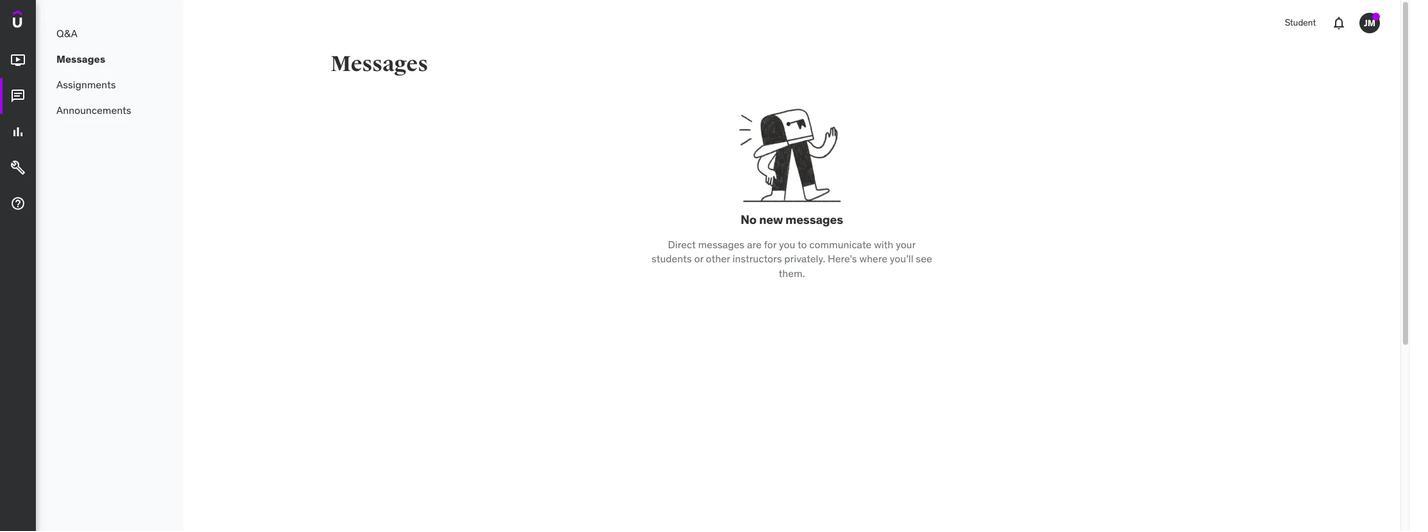 Task type: describe. For each thing, give the bounding box(es) containing it.
see
[[916, 253, 932, 265]]

jm
[[1364, 17, 1376, 29]]

no
[[741, 212, 757, 228]]

2 medium image from the top
[[10, 124, 26, 140]]

direct messages are for you to communicate with your students or other instructors privately. here's where you'll see them.
[[652, 238, 932, 280]]

assignments link
[[36, 72, 183, 97]]

3 medium image from the top
[[10, 160, 26, 176]]

them.
[[779, 267, 805, 280]]

q&a link
[[36, 21, 183, 46]]

notifications image
[[1332, 15, 1347, 31]]

1 medium image from the top
[[10, 53, 26, 68]]

student
[[1285, 17, 1316, 28]]

no new messages
[[741, 212, 843, 228]]

here's
[[828, 253, 857, 265]]

0 horizontal spatial messages
[[56, 52, 105, 65]]

messages inside the direct messages are for you to communicate with your students or other instructors privately. here's where you'll see them.
[[698, 238, 745, 251]]

communicate
[[810, 238, 872, 251]]

you
[[779, 238, 796, 251]]

jm link
[[1355, 8, 1386, 38]]

assignments
[[56, 78, 116, 91]]

where
[[860, 253, 888, 265]]

are
[[747, 238, 762, 251]]



Task type: vqa. For each thing, say whether or not it's contained in the screenshot.
'other'
yes



Task type: locate. For each thing, give the bounding box(es) containing it.
you'll
[[890, 253, 914, 265]]

instructors
[[733, 253, 782, 265]]

to
[[798, 238, 807, 251]]

messages
[[786, 212, 843, 228], [698, 238, 745, 251]]

other
[[706, 253, 730, 265]]

medium image
[[10, 53, 26, 68], [10, 124, 26, 140], [10, 160, 26, 176], [10, 196, 26, 212]]

udemy image
[[13, 10, 71, 32]]

q&a
[[56, 27, 78, 40]]

you have alerts image
[[1373, 13, 1380, 21]]

student link
[[1278, 8, 1324, 38]]

1 vertical spatial messages
[[698, 238, 745, 251]]

messages up to
[[786, 212, 843, 228]]

direct
[[668, 238, 696, 251]]

privately.
[[785, 253, 826, 265]]

with
[[874, 238, 894, 251]]

new
[[759, 212, 783, 228]]

messages up other
[[698, 238, 745, 251]]

0 horizontal spatial messages
[[698, 238, 745, 251]]

messages
[[331, 51, 428, 78], [56, 52, 105, 65]]

announcements
[[56, 104, 131, 117]]

4 medium image from the top
[[10, 196, 26, 212]]

or
[[695, 253, 704, 265]]

medium image
[[10, 89, 26, 104]]

announcements link
[[36, 97, 183, 123]]

students
[[652, 253, 692, 265]]

0 vertical spatial messages
[[786, 212, 843, 228]]

messages link
[[36, 46, 183, 72]]

for
[[764, 238, 777, 251]]

1 horizontal spatial messages
[[331, 51, 428, 78]]

1 horizontal spatial messages
[[786, 212, 843, 228]]

your
[[896, 238, 916, 251]]



